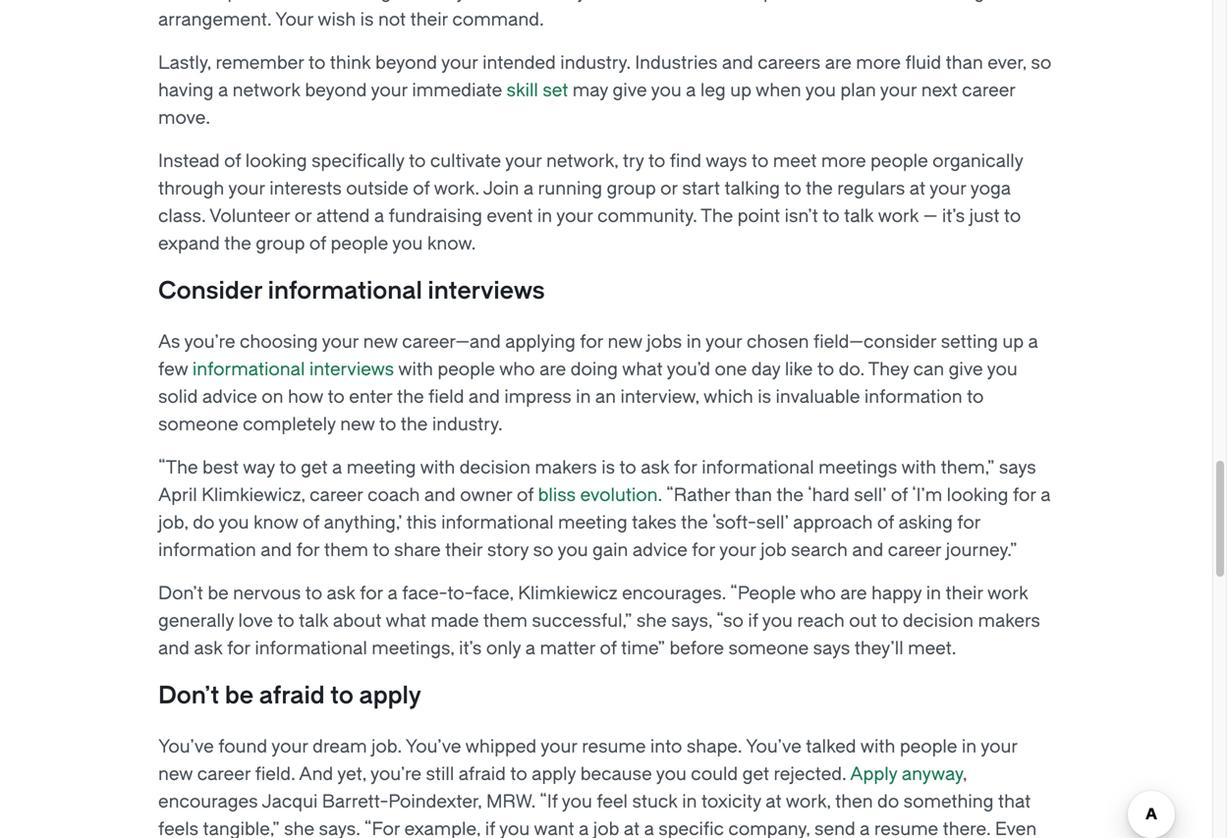 Task type: locate. For each thing, give the bounding box(es) containing it.
0 horizontal spatial looking
[[245, 151, 307, 171]]

0 horizontal spatial do
[[193, 512, 215, 533]]

1 don't from the top
[[158, 583, 203, 604]]

your up that
[[981, 736, 1018, 757]]

you
[[651, 80, 682, 101], [805, 80, 836, 101], [392, 233, 423, 254], [987, 359, 1018, 380], [219, 512, 249, 533], [557, 540, 588, 560], [762, 611, 793, 631], [656, 764, 687, 784], [562, 791, 592, 812], [499, 819, 530, 838]]

their inside the . "rather than the 'hard sell' of 'i'm looking for a job, do you know of anything,' this informational meeting takes the 'soft-sell' approach of asking for information and for them to share their story so you gain advice for your job search and career journey."
[[445, 540, 483, 560]]

do.
[[839, 359, 864, 380]]

information
[[864, 387, 962, 407], [158, 540, 256, 560]]

meeting down 'bliss evolution' link
[[558, 512, 628, 533]]

a inside may give you a leg up when you plan your next career move.
[[686, 80, 696, 101]]

to inside lastly, remember to think beyond your intended industry. industries and careers are more fluid than ever, so having a network beyond your immediate
[[309, 53, 326, 73]]

new down enter
[[340, 414, 375, 435]]

resume inside you've found your dream job. you've whipped your resume into shape. you've talked with people in your new career field. and yet, you're still afraid to apply because you could get rejected.
[[582, 736, 646, 757]]

says down reach
[[813, 638, 850, 659]]

0 horizontal spatial so
[[533, 540, 553, 560]]

1 vertical spatial industry.
[[432, 414, 503, 435]]

new inside with people who are doing what you'd one day like to do. they can give you solid advice on how to enter the field and impress in an interview, which is invaluable information to someone completely new to the industry.
[[340, 414, 375, 435]]

yet,
[[337, 764, 366, 784]]

0 horizontal spatial group
[[256, 233, 305, 254]]

it's right —
[[942, 206, 965, 226]]

1 horizontal spatial interviews
[[428, 277, 545, 305]]

job down feel
[[593, 819, 619, 838]]

ever,
[[988, 53, 1027, 73]]

are inside with people who are doing what you'd one day like to do. they can give you solid advice on how to enter the field and impress in an interview, which is invaluable information to someone completely new to the industry.
[[539, 359, 566, 380]]

1 horizontal spatial talk
[[844, 206, 874, 226]]

reach
[[797, 611, 845, 631]]

work inside don't be nervous to ask for a face-to-face, klimkiewicz encourages. "people who are happy in their work generally love to talk about what made them successful," she says, "so if you reach out to decision makers and ask for informational meetings, it's only a matter of time" before someone says they'll meet.
[[987, 583, 1028, 604]]

0 vertical spatial afraid
[[259, 682, 325, 709]]

new up "encourages"
[[158, 764, 193, 784]]

evolution
[[580, 485, 658, 505]]

network,
[[546, 151, 618, 171]]

more up plan
[[856, 53, 901, 73]]

1 horizontal spatial their
[[946, 583, 983, 604]]

says.
[[319, 819, 360, 838]]

can
[[913, 359, 944, 380]]

klimkiewicz,
[[202, 485, 305, 505]]

sell' down meetings
[[854, 485, 887, 505]]

0 horizontal spatial resume
[[582, 736, 646, 757]]

plan
[[840, 80, 876, 101]]

love
[[238, 611, 273, 631]]

1 horizontal spatial so
[[1031, 53, 1051, 73]]

1 vertical spatial what
[[386, 611, 426, 631]]

new inside you've found your dream job. you've whipped your resume into shape. you've talked with people in your new career field. and yet, you're still afraid to apply because you could get rejected.
[[158, 764, 193, 784]]

just
[[969, 206, 1000, 226]]

2 horizontal spatial at
[[910, 178, 926, 199]]

with
[[398, 359, 433, 380], [420, 457, 455, 478], [901, 457, 936, 478], [860, 736, 895, 757]]

fluid
[[905, 53, 941, 73]]

1 horizontal spatial it's
[[942, 206, 965, 226]]

you left gain
[[557, 540, 588, 560]]

you'd
[[667, 359, 710, 380]]

a inside the . "rather than the 'hard sell' of 'i'm looking for a job, do you know of anything,' this informational meeting takes the 'soft-sell' approach of asking for information and for them to share their story so you gain advice for your job search and career journey."
[[1041, 485, 1051, 505]]

0 horizontal spatial job
[[593, 819, 619, 838]]

if right "so
[[748, 611, 758, 631]]

someone inside don't be nervous to ask for a face-to-face, klimkiewicz encourages. "people who are happy in their work generally love to talk about what made them successful," she says, "so if you reach out to decision makers and ask for informational meetings, it's only a matter of time" before someone says they'll meet.
[[728, 638, 809, 659]]

are down applying
[[539, 359, 566, 380]]

klimkiewicz
[[518, 583, 618, 604]]

immediate
[[412, 80, 502, 101]]

informational interviews
[[192, 359, 394, 380]]

0 horizontal spatial makers
[[535, 457, 597, 478]]

1 horizontal spatial someone
[[728, 638, 809, 659]]

0 vertical spatial do
[[193, 512, 215, 533]]

through
[[158, 178, 224, 199]]

0 horizontal spatial work
[[878, 206, 919, 226]]

their up "to-"
[[445, 540, 483, 560]]

give right may
[[613, 80, 647, 101]]

don't inside don't be nervous to ask for a face-to-face, klimkiewicz encourages. "people who are happy in their work generally love to talk about what made them successful," she says, "so if you reach out to decision makers and ask for informational meetings, it's only a matter of time" before someone says they'll meet.
[[158, 583, 203, 604]]

a
[[218, 80, 228, 101], [686, 80, 696, 101], [524, 178, 534, 199], [374, 206, 384, 226], [1028, 332, 1038, 352], [332, 457, 342, 478], [1041, 485, 1051, 505], [388, 583, 398, 604], [525, 638, 535, 659], [579, 819, 589, 838], [644, 819, 654, 838], [860, 819, 870, 838]]

0 vertical spatial who
[[499, 359, 535, 380]]

as
[[158, 332, 180, 352]]

specific
[[659, 819, 724, 838]]

be for afraid
[[225, 682, 254, 709]]

apply
[[850, 764, 897, 784]]

1 horizontal spatial who
[[800, 583, 836, 604]]

your down fluid
[[880, 80, 917, 101]]

move.
[[158, 108, 210, 128]]

0 vertical spatial work
[[878, 206, 919, 226]]

their
[[445, 540, 483, 560], [946, 583, 983, 604]]

beyond
[[375, 53, 437, 73], [305, 80, 367, 101]]

think
[[330, 53, 371, 73]]

ask
[[641, 457, 670, 478], [327, 583, 355, 604], [194, 638, 223, 659]]

it's inside don't be nervous to ask for a face-to-face, klimkiewicz encourages. "people who are happy in their work generally love to talk about what made them successful," she says, "so if you reach out to decision makers and ask for informational meetings, it's only a matter of time" before someone says they'll meet.
[[459, 638, 482, 659]]

new up enter
[[363, 332, 398, 352]]

1 vertical spatial it's
[[459, 638, 482, 659]]

,
[[963, 764, 967, 784]]

of inside don't be nervous to ask for a face-to-face, klimkiewicz encourages. "people who are happy in their work generally love to talk about what made them successful," she says, "so if you reach out to decision makers and ask for informational meetings, it's only a matter of time" before someone says they'll meet.
[[600, 638, 617, 659]]

to inside the . "rather than the 'hard sell' of 'i'm looking for a job, do you know of anything,' this informational meeting takes the 'soft-sell' approach of asking for information and for them to share their story so you gain advice for your job search and career journey."
[[373, 540, 390, 560]]

mrw.
[[486, 791, 535, 812]]

intended
[[482, 53, 556, 73]]

decision
[[460, 457, 530, 478], [903, 611, 974, 631]]

1 horizontal spatial industry.
[[560, 53, 631, 73]]

your up field.
[[271, 736, 308, 757]]

in
[[537, 206, 552, 226], [686, 332, 701, 352], [576, 387, 591, 407], [926, 583, 941, 604], [962, 736, 977, 757], [682, 791, 697, 812]]

1 vertical spatial give
[[949, 359, 983, 380]]

what up meetings, at left bottom
[[386, 611, 426, 631]]

career inside you've found your dream job. you've whipped your resume into shape. you've talked with people in your new career field. and yet, you're still afraid to apply because you could get rejected.
[[197, 764, 251, 784]]

and right field
[[469, 387, 500, 407]]

because
[[580, 764, 652, 784]]

their inside don't be nervous to ask for a face-to-face, klimkiewicz encourages. "people who are happy in their work generally love to talk about what made them successful," she says, "so if you reach out to decision makers and ask for informational meetings, it's only a matter of time" before someone says they'll meet.
[[946, 583, 983, 604]]

2 you've from the left
[[406, 736, 461, 757]]

than
[[946, 53, 983, 73], [735, 485, 772, 505]]

1 vertical spatial who
[[800, 583, 836, 604]]

informational up don't be afraid to apply
[[255, 638, 367, 659]]

1 horizontal spatial advice
[[633, 540, 688, 560]]

ask up about
[[327, 583, 355, 604]]

be inside don't be nervous to ask for a face-to-face, klimkiewicz encourages. "people who are happy in their work generally love to talk about what made them successful," she says, "so if you reach out to decision makers and ask for informational meetings, it's only a matter of time" before someone says they'll meet.
[[208, 583, 229, 604]]

to left think
[[309, 53, 326, 73]]

do right "job," on the bottom left
[[193, 512, 215, 533]]

career down ever,
[[962, 80, 1015, 101]]

remember
[[216, 53, 304, 73]]

informational inside the . "rather than the 'hard sell' of 'i'm looking for a job, do you know of anything,' this informational meeting takes the 'soft-sell' approach of asking for information and for them to share their story so you gain advice for your job search and career journey."
[[441, 512, 554, 533]]

and down 'generally'
[[158, 638, 190, 659]]

0 vertical spatial them
[[324, 540, 368, 560]]

0 horizontal spatial information
[[158, 540, 256, 560]]

with people who are doing what you'd one day like to do. they can give you solid advice on how to enter the field and impress in an interview, which is invaluable information to someone completely new to the industry.
[[158, 359, 1018, 435]]

0 vertical spatial she
[[636, 611, 667, 631]]

0 horizontal spatial give
[[613, 80, 647, 101]]

looking
[[245, 151, 307, 171], [947, 485, 1008, 505]]

information down can
[[864, 387, 962, 407]]

she up time"
[[636, 611, 667, 631]]

don't for don't be afraid to apply
[[158, 682, 219, 709]]

1 vertical spatial you're
[[370, 764, 421, 784]]

at down feel
[[624, 819, 640, 838]]

poindexter,
[[388, 791, 482, 812]]

information down "job," on the bottom left
[[158, 540, 256, 560]]

in inside with people who are doing what you'd one day like to do. they can give you solid advice on how to enter the field and impress in an interview, which is invaluable information to someone completely new to the industry.
[[576, 387, 591, 407]]

1 vertical spatial so
[[533, 540, 553, 560]]

says inside "the best way to get a meeting with decision makers is to ask for informational meetings with them," says april klimkiewicz, career coach and owner of
[[999, 457, 1036, 478]]

if inside , encourages jacqui barrett-poindexter, mrw. "if you feel stuck in toxicity at work, then do something that feels tangible," she says. "for example, if you want a job at a specific company, send a resume there. ev
[[485, 819, 495, 838]]

journey."
[[946, 540, 1017, 560]]

0 vertical spatial up
[[730, 80, 751, 101]]

ways
[[706, 151, 747, 171]]

and
[[299, 764, 333, 784]]

0 vertical spatial be
[[208, 583, 229, 604]]

industry.
[[560, 53, 631, 73], [432, 414, 503, 435]]

to right way
[[279, 457, 296, 478]]

0 horizontal spatial up
[[730, 80, 751, 101]]

1 vertical spatial interviews
[[309, 359, 394, 380]]

there.
[[943, 819, 991, 838]]

be
[[208, 583, 229, 604], [225, 682, 254, 709]]

group down 'volunteer'
[[256, 233, 305, 254]]

informational inside "the best way to get a meeting with decision makers is to ask for informational meetings with them," says april klimkiewicz, career coach and owner of
[[702, 457, 814, 478]]

feels
[[158, 819, 199, 838]]

2 horizontal spatial ask
[[641, 457, 670, 478]]

in up ,
[[962, 736, 977, 757]]

decision up the meet. on the bottom of the page
[[903, 611, 974, 631]]

for inside "the best way to get a meeting with decision makers is to ask for informational meetings with them," says april klimkiewicz, career coach and owner of
[[674, 457, 697, 478]]

in inside you've found your dream job. you've whipped your resume into shape. you've talked with people in your new career field. and yet, you're still afraid to apply because you could get rejected.
[[962, 736, 977, 757]]

0 vertical spatial resume
[[582, 736, 646, 757]]

up right setting
[[1002, 332, 1024, 352]]

you're down job.
[[370, 764, 421, 784]]

2 vertical spatial are
[[840, 583, 867, 604]]

1 vertical spatial up
[[1002, 332, 1024, 352]]

or left start
[[660, 178, 678, 199]]

0 horizontal spatial talk
[[299, 611, 329, 631]]

to-
[[447, 583, 473, 604]]

don't
[[158, 583, 203, 604], [158, 682, 219, 709]]

0 vertical spatial than
[[946, 53, 983, 73]]

0 horizontal spatial get
[[301, 457, 328, 478]]

a inside lastly, remember to think beyond your intended industry. industries and careers are more fluid than ever, so having a network beyond your immediate
[[218, 80, 228, 101]]

1 vertical spatial sell'
[[756, 512, 789, 533]]

the
[[701, 206, 733, 226]]

or
[[660, 178, 678, 199], [295, 206, 312, 226]]

1 vertical spatial someone
[[728, 638, 809, 659]]

apply anyway link
[[850, 764, 963, 784]]

afraid inside you've found your dream job. you've whipped your resume into shape. you've talked with people in your new career field. and yet, you're still afraid to apply because you could get rejected.
[[459, 764, 506, 784]]

0 horizontal spatial beyond
[[305, 80, 367, 101]]

job inside the . "rather than the 'hard sell' of 'i'm looking for a job, do you know of anything,' this informational meeting takes the 'soft-sell' approach of asking for information and for them to share their story so you gain advice for your job search and career journey."
[[760, 540, 787, 560]]

1 vertical spatial decision
[[903, 611, 974, 631]]

than up 'soft-
[[735, 485, 772, 505]]

if inside don't be nervous to ask for a face-to-face, klimkiewicz encourages. "people who are happy in their work generally love to talk about what made them successful," she says, "so if you reach out to decision makers and ask for informational meetings, it's only a matter of time" before someone says they'll meet.
[[748, 611, 758, 631]]

informational up 'soft-
[[702, 457, 814, 478]]

be up 'generally'
[[208, 583, 229, 604]]

what
[[622, 359, 663, 380], [386, 611, 426, 631]]

chosen
[[747, 332, 809, 352]]

career inside "the best way to get a meeting with decision makers is to ask for informational meetings with them," says april klimkiewicz, career coach and owner of
[[310, 485, 363, 505]]

0 vertical spatial interviews
[[428, 277, 545, 305]]

2 don't from the top
[[158, 682, 219, 709]]

them inside don't be nervous to ask for a face-to-face, klimkiewicz encourages. "people who are happy in their work generally love to talk about what made them successful," she says, "so if you reach out to decision makers and ask for informational meetings, it's only a matter of time" before someone says they'll meet.
[[483, 611, 528, 631]]

do inside , encourages jacqui barrett-poindexter, mrw. "if you feel stuck in toxicity at work, then do something that feels tangible," she says. "for example, if you want a job at a specific company, send a resume there. ev
[[877, 791, 899, 812]]

1 vertical spatial apply
[[532, 764, 576, 784]]

. "rather than the 'hard sell' of 'i'm looking for a job, do you know of anything,' this informational meeting takes the 'soft-sell' approach of asking for information and for them to share their story so you gain advice for your job search and career journey."
[[158, 485, 1051, 560]]

face-
[[402, 583, 447, 604]]

point
[[737, 206, 780, 226]]

interview,
[[620, 387, 699, 407]]

of left the asking
[[877, 512, 894, 533]]

in up specific
[[682, 791, 697, 812]]

industry. down field
[[432, 414, 503, 435]]

0 horizontal spatial she
[[284, 819, 314, 838]]

lastly,
[[158, 53, 211, 73]]

1 horizontal spatial you've
[[406, 736, 461, 757]]

information inside with people who are doing what you'd one day like to do. they can give you solid advice on how to enter the field and impress in an interview, which is invaluable information to someone completely new to the industry.
[[864, 387, 962, 407]]

field.
[[255, 764, 295, 784]]

with up this
[[420, 457, 455, 478]]

1 vertical spatial are
[[539, 359, 566, 380]]

0 vertical spatial is
[[758, 387, 771, 407]]

0 vertical spatial at
[[910, 178, 926, 199]]

ask up .
[[641, 457, 670, 478]]

1 horizontal spatial information
[[864, 387, 962, 407]]

meeting up coach
[[347, 457, 416, 478]]

advice
[[202, 387, 257, 407], [633, 540, 688, 560]]

informational interviews link
[[192, 359, 394, 380]]

1 vertical spatial more
[[821, 151, 866, 171]]

0 vertical spatial job
[[760, 540, 787, 560]]

0 horizontal spatial is
[[601, 457, 615, 478]]

0 vertical spatial don't
[[158, 583, 203, 604]]

the up isn't
[[806, 178, 833, 199]]

takes
[[632, 512, 677, 533]]

to right 'nervous'
[[305, 583, 322, 604]]

to down anything,'
[[373, 540, 390, 560]]

don't be afraid to apply
[[158, 682, 421, 709]]

if down mrw.
[[485, 819, 495, 838]]

you inside with people who are doing what you'd one day like to do. they can give you solid advice on how to enter the field and impress in an interview, which is invaluable information to someone completely new to the industry.
[[987, 359, 1018, 380]]

who up reach
[[800, 583, 836, 604]]

a inside "the best way to get a meeting with decision makers is to ask for informational meetings with them," says april klimkiewicz, career coach and owner of
[[332, 457, 342, 478]]

so right ever,
[[1031, 53, 1051, 73]]

makers inside don't be nervous to ask for a face-to-face, klimkiewicz encourages. "people who are happy in their work generally love to talk about what made them successful," she says, "so if you reach out to decision makers and ask for informational meetings, it's only a matter of time" before someone says they'll meet.
[[978, 611, 1040, 631]]

are up the out
[[840, 583, 867, 604]]

1 vertical spatial says
[[813, 638, 850, 659]]

in right happy
[[926, 583, 941, 604]]

is up 'bliss evolution' link
[[601, 457, 615, 478]]

0 horizontal spatial interviews
[[309, 359, 394, 380]]

at inside instead of looking specifically to cultivate your network, try to find ways to meet more people organically through your interests outside of work. join a running group or start talking to the regulars at your yoga class. volunteer or attend a fundraising event in your community. the point isn't to talk work — it's just to expand the group of people you know.
[[910, 178, 926, 199]]

0 vertical spatial their
[[445, 540, 483, 560]]

give inside may give you a leg up when you plan your next career move.
[[613, 80, 647, 101]]

1 vertical spatial afraid
[[459, 764, 506, 784]]

than inside lastly, remember to think beyond your intended industry. industries and careers are more fluid than ever, so having a network beyond your immediate
[[946, 53, 983, 73]]

you down fundraising
[[392, 233, 423, 254]]

1 vertical spatial be
[[225, 682, 254, 709]]

1 vertical spatial work
[[987, 583, 1028, 604]]

informational up the story
[[441, 512, 554, 533]]

resume down 'something'
[[874, 819, 938, 838]]

0 horizontal spatial industry.
[[432, 414, 503, 435]]

people inside you've found your dream job. you've whipped your resume into shape. you've talked with people in your new career field. and yet, you're still afraid to apply because you could get rejected.
[[900, 736, 957, 757]]

ask inside "the best way to get a meeting with decision makers is to ask for informational meetings with them," says april klimkiewicz, career coach and owner of
[[641, 457, 670, 478]]

for
[[580, 332, 603, 352], [674, 457, 697, 478], [1013, 485, 1036, 505], [957, 512, 981, 533], [296, 540, 320, 560], [692, 540, 715, 560], [360, 583, 383, 604], [227, 638, 250, 659]]

you down "people
[[762, 611, 793, 631]]

them down anything,'
[[324, 540, 368, 560]]

meeting inside the . "rather than the 'hard sell' of 'i'm looking for a job, do you know of anything,' this informational meeting takes the 'soft-sell' approach of asking for information and for them to share their story so you gain advice for your job search and career journey."
[[558, 512, 628, 533]]

setting
[[941, 332, 998, 352]]

may give you a leg up when you plan your next career move.
[[158, 80, 1015, 128]]

1 horizontal spatial them
[[483, 611, 528, 631]]

is inside with people who are doing what you'd one day like to do. they can give you solid advice on how to enter the field and impress in an interview, which is invaluable information to someone completely new to the industry.
[[758, 387, 771, 407]]

"the best way to get a meeting with decision makers is to ask for informational meetings with them," says april klimkiewicz, career coach and owner of
[[158, 457, 1036, 505]]

makers inside "the best way to get a meeting with decision makers is to ask for informational meetings with them," says april klimkiewicz, career coach and owner of
[[535, 457, 597, 478]]

get down completely
[[301, 457, 328, 478]]

1 horizontal spatial or
[[660, 178, 678, 199]]

you've up rejected.
[[746, 736, 802, 757]]

is down day
[[758, 387, 771, 407]]

to left do.
[[817, 359, 834, 380]]

1 vertical spatial don't
[[158, 682, 219, 709]]

0 horizontal spatial decision
[[460, 457, 530, 478]]

they
[[868, 359, 909, 380]]

resume up because
[[582, 736, 646, 757]]

1 vertical spatial them
[[483, 611, 528, 631]]

someone down "so
[[728, 638, 809, 659]]

with inside with people who are doing what you'd one day like to do. they can give you solid advice on how to enter the field and impress in an interview, which is invaluable information to someone completely new to the industry.
[[398, 359, 433, 380]]

1 horizontal spatial give
[[949, 359, 983, 380]]

beyond right think
[[375, 53, 437, 73]]

job up "people
[[760, 540, 787, 560]]

0 vertical spatial talk
[[844, 206, 874, 226]]

talked
[[806, 736, 856, 757]]

meeting inside "the best way to get a meeting with decision makers is to ask for informational meetings with them," says april klimkiewicz, career coach and owner of
[[347, 457, 416, 478]]

job.
[[371, 736, 402, 757]]

it's down made
[[459, 638, 482, 659]]

0 horizontal spatial someone
[[158, 414, 238, 435]]

know.
[[427, 233, 476, 254]]

industries
[[635, 53, 718, 73]]

barrett-
[[322, 791, 388, 812]]

"the
[[158, 457, 198, 478]]

you're right as
[[184, 332, 235, 352]]

afraid up dream at bottom left
[[259, 682, 325, 709]]

1 horizontal spatial resume
[[874, 819, 938, 838]]

1 vertical spatial advice
[[633, 540, 688, 560]]

0 horizontal spatial says
[[813, 638, 850, 659]]

successful,"
[[532, 611, 632, 631]]

give inside with people who are doing what you'd one day like to do. they can give you solid advice on how to enter the field and impress in an interview, which is invaluable information to someone completely new to the industry.
[[949, 359, 983, 380]]

than up next
[[946, 53, 983, 73]]

job,
[[158, 512, 188, 533]]

career down the asking
[[888, 540, 941, 560]]

, encourages jacqui barrett-poindexter, mrw. "if you feel stuck in toxicity at work, then do something that feels tangible," she says. "for example, if you want a job at a specific company, send a resume there. ev
[[158, 764, 1037, 838]]

0 horizontal spatial what
[[386, 611, 426, 631]]

looking down them,"
[[947, 485, 1008, 505]]

do down apply
[[877, 791, 899, 812]]

1 horizontal spatial do
[[877, 791, 899, 812]]

"people
[[730, 583, 796, 604]]

industry. inside with people who are doing what you'd one day like to do. they can give you solid advice on how to enter the field and impress in an interview, which is invaluable information to someone completely new to the industry.
[[432, 414, 503, 435]]

0 horizontal spatial at
[[624, 819, 640, 838]]

talk inside don't be nervous to ask for a face-to-face, klimkiewicz encourages. "people who are happy in their work generally love to talk about what made them successful," she says, "so if you reach out to decision makers and ask for informational meetings, it's only a matter of time" before someone says they'll meet.
[[299, 611, 329, 631]]

1 vertical spatial their
[[946, 583, 983, 604]]

work,
[[786, 791, 831, 812]]

0 horizontal spatial afraid
[[259, 682, 325, 709]]

than inside the . "rather than the 'hard sell' of 'i'm looking for a job, do you know of anything,' this informational meeting takes the 'soft-sell' approach of asking for information and for them to share their story so you gain advice for your job search and career journey."
[[735, 485, 772, 505]]

then
[[835, 791, 873, 812]]

1 horizontal spatial sell'
[[854, 485, 887, 505]]

bliss evolution
[[538, 485, 658, 505]]

0 vertical spatial meeting
[[347, 457, 416, 478]]

makers up bliss
[[535, 457, 597, 478]]

1 horizontal spatial makers
[[978, 611, 1040, 631]]

1 horizontal spatial meeting
[[558, 512, 628, 533]]

career inside may give you a leg up when you plan your next career move.
[[962, 80, 1015, 101]]

1 vertical spatial than
[[735, 485, 772, 505]]

0 horizontal spatial advice
[[202, 387, 257, 407]]

1 horizontal spatial ask
[[327, 583, 355, 604]]

in inside don't be nervous to ask for a face-to-face, klimkiewicz encourages. "people who are happy in their work generally love to talk about what made them successful," she says, "so if you reach out to decision makers and ask for informational meetings, it's only a matter of time" before someone says they'll meet.
[[926, 583, 941, 604]]

and inside lastly, remember to think beyond your intended industry. industries and careers are more fluid than ever, so having a network beyond your immediate
[[722, 53, 753, 73]]

0 horizontal spatial them
[[324, 540, 368, 560]]

group
[[607, 178, 656, 199], [256, 233, 305, 254]]

2 vertical spatial ask
[[194, 638, 223, 659]]

0 vertical spatial ask
[[641, 457, 670, 478]]

group down try in the top of the page
[[607, 178, 656, 199]]

interests
[[269, 178, 342, 199]]

who up impress
[[499, 359, 535, 380]]

your up join
[[505, 151, 542, 171]]

0 horizontal spatial who
[[499, 359, 535, 380]]

your
[[441, 53, 478, 73], [371, 80, 408, 101], [880, 80, 917, 101], [505, 151, 542, 171], [228, 178, 265, 199], [930, 178, 966, 199], [556, 206, 593, 226], [322, 332, 359, 352], [705, 332, 742, 352], [719, 540, 756, 560], [271, 736, 308, 757], [541, 736, 577, 757], [981, 736, 1018, 757]]

more inside lastly, remember to think beyond your intended industry. industries and careers are more fluid than ever, so having a network beyond your immediate
[[856, 53, 901, 73]]

1 horizontal spatial if
[[748, 611, 758, 631]]

more
[[856, 53, 901, 73], [821, 151, 866, 171]]

1 horizontal spatial work
[[987, 583, 1028, 604]]



Task type: vqa. For each thing, say whether or not it's contained in the screenshot.
terms of use and privacy policy .
no



Task type: describe. For each thing, give the bounding box(es) containing it.
0 vertical spatial sell'
[[854, 485, 887, 505]]

share
[[394, 540, 441, 560]]

encourages
[[158, 791, 258, 812]]

choosing
[[240, 332, 318, 352]]

who inside with people who are doing what you'd one day like to do. they can give you solid advice on how to enter the field and impress in an interview, which is invaluable information to someone completely new to the industry.
[[499, 359, 535, 380]]

looking inside the . "rather than the 'hard sell' of 'i'm looking for a job, do you know of anything,' this informational meeting takes the 'soft-sell' approach of asking for information and for them to share their story so you gain advice for your job search and career journey."
[[947, 485, 1008, 505]]

class.
[[158, 206, 206, 226]]

and down approach
[[852, 540, 884, 560]]

your inside the . "rather than the 'hard sell' of 'i'm looking for a job, do you know of anything,' this informational meeting takes the 'soft-sell' approach of asking for information and for them to share their story so you gain advice for your job search and career journey."
[[719, 540, 756, 560]]

set
[[543, 80, 568, 101]]

only
[[486, 638, 521, 659]]

leg
[[700, 80, 726, 101]]

you down klimkiewicz,
[[219, 512, 249, 533]]

to up evolution
[[619, 457, 636, 478]]

running
[[538, 178, 602, 199]]

to inside you've found your dream job. you've whipped your resume into shape. you've talked with people in your new career field. and yet, you're still afraid to apply because you could get rejected.
[[510, 764, 527, 784]]

in inside , encourages jacqui barrett-poindexter, mrw. "if you feel stuck in toxicity at work, then do something that feels tangible," she says. "for example, if you want a job at a specific company, send a resume there. ev
[[682, 791, 697, 812]]

you're inside you've found your dream job. you've whipped your resume into shape. you've talked with people in your new career field. and yet, you're still afraid to apply because you could get rejected.
[[370, 764, 421, 784]]

of right instead
[[224, 151, 241, 171]]

to down meet in the top of the page
[[784, 178, 801, 199]]

bliss
[[538, 485, 576, 505]]

when
[[756, 80, 801, 101]]

which
[[703, 387, 753, 407]]

to right try in the top of the page
[[648, 151, 665, 171]]

join
[[483, 178, 519, 199]]

2 vertical spatial at
[[624, 819, 640, 838]]

them inside the . "rather than the 'hard sell' of 'i'm looking for a job, do you know of anything,' this informational meeting takes the 'soft-sell' approach of asking for information and for them to share their story so you gain advice for your job search and career journey."
[[324, 540, 368, 560]]

owner
[[460, 485, 512, 505]]

up inside may give you a leg up when you plan your next career move.
[[730, 80, 751, 101]]

in inside instead of looking specifically to cultivate your network, try to find ways to meet more people organically through your interests outside of work. join a running group or start talking to the regulars at your yoga class. volunteer or attend a fundraising event in your community. the point isn't to talk work — it's just to expand the group of people you know.
[[537, 206, 552, 226]]

and down know
[[261, 540, 292, 560]]

people down attend
[[331, 233, 388, 254]]

skill set
[[507, 80, 568, 101]]

for inside as you're choosing your new career—and applying for new jobs in your chosen field—consider setting up a few
[[580, 332, 603, 352]]

your up —
[[930, 178, 966, 199]]

informational inside don't be nervous to ask for a face-to-face, klimkiewicz encourages. "people who are happy in their work generally love to talk about what made them successful," she says, "so if you reach out to decision makers and ask for informational meetings, it's only a matter of time" before someone says they'll meet.
[[255, 638, 367, 659]]

information inside the . "rather than the 'hard sell' of 'i'm looking for a job, do you know of anything,' this informational meeting takes the 'soft-sell' approach of asking for information and for them to share their story so you gain advice for your job search and career journey."
[[158, 540, 256, 560]]

expand
[[158, 233, 220, 254]]

0 vertical spatial group
[[607, 178, 656, 199]]

are inside lastly, remember to think beyond your intended industry. industries and careers are more fluid than ever, so having a network beyond your immediate
[[825, 53, 852, 73]]

you inside don't be nervous to ask for a face-to-face, klimkiewicz encourages. "people who are happy in their work generally love to talk about what made them successful," she says, "so if you reach out to decision makers and ask for informational meetings, it's only a matter of time" before someone says they'll meet.
[[762, 611, 793, 631]]

found
[[218, 736, 267, 757]]

of up fundraising
[[413, 178, 430, 199]]

start
[[682, 178, 720, 199]]

your up the one
[[705, 332, 742, 352]]

be for nervous
[[208, 583, 229, 604]]

made
[[431, 611, 479, 631]]

the up coach
[[401, 414, 428, 435]]

you've found your dream job. you've whipped your resume into shape. you've talked with people in your new career field. and yet, you're still afraid to apply because you could get rejected.
[[158, 736, 1018, 784]]

someone inside with people who are doing what you'd one day like to do. they can give you solid advice on how to enter the field and impress in an interview, which is invaluable information to someone completely new to the industry.
[[158, 414, 238, 435]]

'hard
[[808, 485, 850, 505]]

on
[[262, 387, 283, 407]]

try
[[623, 151, 644, 171]]

could
[[691, 764, 738, 784]]

to left cultivate
[[409, 151, 426, 171]]

resume inside , encourages jacqui barrett-poindexter, mrw. "if you feel stuck in toxicity at work, then do something that feels tangible," she says. "for example, if you want a job at a specific company, send a resume there. ev
[[874, 819, 938, 838]]

advice inside the . "rather than the 'hard sell' of 'i'm looking for a job, do you know of anything,' this informational meeting takes the 'soft-sell' approach of asking for information and for them to share their story so you gain advice for your job search and career journey."
[[633, 540, 688, 560]]

0 vertical spatial beyond
[[375, 53, 437, 73]]

you inside you've found your dream job. you've whipped your resume into shape. you've talked with people in your new career field. and yet, you're still afraid to apply because you could get rejected.
[[656, 764, 687, 784]]

1 vertical spatial ask
[[327, 583, 355, 604]]

field—consider
[[813, 332, 937, 352]]

work inside instead of looking specifically to cultivate your network, try to find ways to meet more people organically through your interests outside of work. join a running group or start talking to the regulars at your yoga class. volunteer or attend a fundraising event in your community. the point isn't to talk work — it's just to expand the group of people you know.
[[878, 206, 919, 226]]

and inside with people who are doing what you'd one day like to do. they can give you solid advice on how to enter the field and impress in an interview, which is invaluable information to someone completely new to the industry.
[[469, 387, 500, 407]]

"if
[[540, 791, 558, 812]]

it's inside instead of looking specifically to cultivate your network, try to find ways to meet more people organically through your interests outside of work. join a running group or start talking to the regulars at your yoga class. volunteer or attend a fundraising event in your community. the point isn't to talk work — it's just to expand the group of people you know.
[[942, 206, 965, 226]]

advice inside with people who are doing what you'd one day like to do. they can give you solid advice on how to enter the field and impress in an interview, which is invaluable information to someone completely new to the industry.
[[202, 387, 257, 407]]

you right '"if'
[[562, 791, 592, 812]]

jobs
[[647, 332, 682, 352]]

time"
[[621, 638, 665, 659]]

talk inside instead of looking specifically to cultivate your network, try to find ways to meet more people organically through your interests outside of work. join a running group or start talking to the regulars at your yoga class. volunteer or attend a fundraising event in your community. the point isn't to talk work — it's just to expand the group of people you know.
[[844, 206, 874, 226]]

she inside don't be nervous to ask for a face-to-face, klimkiewicz encourages. "people who are happy in their work generally love to talk about what made them successful," she says, "so if you reach out to decision makers and ask for informational meetings, it's only a matter of time" before someone says they'll meet.
[[636, 611, 667, 631]]

you inside instead of looking specifically to cultivate your network, try to find ways to meet more people organically through your interests outside of work. join a running group or start talking to the regulars at your yoga class. volunteer or attend a fundraising event in your community. the point isn't to talk work — it's just to expand the group of people you know.
[[392, 233, 423, 254]]

them,"
[[941, 457, 995, 478]]

having
[[158, 80, 214, 101]]

next
[[921, 80, 958, 101]]

are inside don't be nervous to ask for a face-to-face, klimkiewicz encourages. "people who are happy in their work generally love to talk about what made them successful," she says, "so if you reach out to decision makers and ask for informational meetings, it's only a matter of time" before someone says they'll meet.
[[840, 583, 867, 604]]

april
[[158, 485, 197, 505]]

attend
[[316, 206, 370, 226]]

asking
[[898, 512, 953, 533]]

specifically
[[312, 151, 404, 171]]

new left jobs
[[608, 332, 642, 352]]

what inside don't be nervous to ask for a face-to-face, klimkiewicz encourages. "people who are happy in their work generally love to talk about what made them successful," she says, "so if you reach out to decision makers and ask for informational meetings, it's only a matter of time" before someone says they'll meet.
[[386, 611, 426, 631]]

skill set link
[[507, 80, 568, 101]]

the left 'hard
[[777, 485, 804, 505]]

to up talking
[[752, 151, 769, 171]]

outside
[[346, 178, 409, 199]]

is inside "the best way to get a meeting with decision makers is to ask for informational meetings with them," says april klimkiewicz, career coach and owner of
[[601, 457, 615, 478]]

work.
[[434, 178, 479, 199]]

apply anyway
[[850, 764, 963, 784]]

industry. inside lastly, remember to think beyond your intended industry. industries and careers are more fluid than ever, so having a network beyond your immediate
[[560, 53, 631, 73]]

to up dream at bottom left
[[330, 682, 354, 709]]

anything,'
[[324, 512, 402, 533]]

3 you've from the left
[[746, 736, 802, 757]]

of inside "the best way to get a meeting with decision makers is to ask for informational meetings with them," says april klimkiewicz, career coach and owner of
[[517, 485, 534, 505]]

your up 'volunteer'
[[228, 178, 265, 199]]

decision inside don't be nervous to ask for a face-to-face, klimkiewicz encourages. "people who are happy in their work generally love to talk about what made them successful," she says, "so if you reach out to decision makers and ask for informational meetings, it's only a matter of time" before someone says they'll meet.
[[903, 611, 974, 631]]

to right how
[[328, 387, 345, 407]]

yoga
[[970, 178, 1011, 199]]

example,
[[404, 819, 481, 838]]

so inside lastly, remember to think beyond your intended industry. industries and careers are more fluid than ever, so having a network beyond your immediate
[[1031, 53, 1051, 73]]

do inside the . "rather than the 'hard sell' of 'i'm looking for a job, do you know of anything,' this informational meeting takes the 'soft-sell' approach of asking for information and for them to share their story so you gain advice for your job search and career journey."
[[193, 512, 215, 533]]

applying
[[505, 332, 576, 352]]

0 vertical spatial apply
[[359, 682, 421, 709]]

with up 'i'm
[[901, 457, 936, 478]]

get inside you've found your dream job. you've whipped your resume into shape. you've talked with people in your new career field. and yet, you're still afraid to apply because you could get rejected.
[[742, 764, 769, 784]]

day
[[751, 359, 780, 380]]

job inside , encourages jacqui barrett-poindexter, mrw. "if you feel stuck in toxicity at work, then do something that feels tangible," she says. "for example, if you want a job at a specific company, send a resume there. ev
[[593, 819, 619, 838]]

apply inside you've found your dream job. you've whipped your resume into shape. you've talked with people in your new career field. and yet, you're still afraid to apply because you could get rejected.
[[532, 764, 576, 784]]

she inside , encourages jacqui barrett-poindexter, mrw. "if you feel stuck in toxicity at work, then do something that feels tangible," she says. "for example, if you want a job at a specific company, send a resume there. ev
[[284, 819, 314, 838]]

careers
[[758, 53, 821, 73]]

don't for don't be nervous to ask for a face-to-face, klimkiewicz encourages. "people who are happy in their work generally love to talk about what made them successful," she says, "so if you reach out to decision makers and ask for informational meetings, it's only a matter of time" before someone says they'll meet.
[[158, 583, 203, 604]]

up inside as you're choosing your new career—and applying for new jobs in your chosen field—consider setting up a few
[[1002, 332, 1024, 352]]

want
[[534, 819, 574, 838]]

know
[[253, 512, 298, 533]]

gain
[[592, 540, 628, 560]]

company,
[[728, 819, 810, 838]]

informational down attend
[[268, 277, 422, 305]]

1 you've from the left
[[158, 736, 214, 757]]

get inside "the best way to get a meeting with decision makers is to ask for informational meetings with them," says april klimkiewicz, career coach and owner of
[[301, 457, 328, 478]]

how
[[288, 387, 323, 407]]

"for
[[364, 819, 400, 838]]

your down think
[[371, 80, 408, 101]]

1 vertical spatial group
[[256, 233, 305, 254]]

few
[[158, 359, 188, 380]]

the down "rather
[[681, 512, 708, 533]]

whipped
[[465, 736, 537, 757]]

story
[[487, 540, 529, 560]]

to down enter
[[379, 414, 396, 435]]

a inside as you're choosing your new career—and applying for new jobs in your chosen field—consider setting up a few
[[1028, 332, 1038, 352]]

invaluable
[[776, 387, 860, 407]]

to right the out
[[881, 611, 898, 631]]

your down running
[[556, 206, 593, 226]]

rejected.
[[774, 764, 846, 784]]

you left plan
[[805, 80, 836, 101]]

you down industries
[[651, 80, 682, 101]]

more inside instead of looking specifically to cultivate your network, try to find ways to meet more people organically through your interests outside of work. join a running group or start talking to the regulars at your yoga class. volunteer or attend a fundraising event in your community. the point isn't to talk work — it's just to expand the group of people you know.
[[821, 151, 866, 171]]

toxicity
[[701, 791, 761, 812]]

to right isn't
[[823, 206, 840, 226]]

you're inside as you're choosing your new career—and applying for new jobs in your chosen field—consider setting up a few
[[184, 332, 235, 352]]

.
[[658, 485, 662, 505]]

best
[[202, 457, 239, 478]]

looking inside instead of looking specifically to cultivate your network, try to find ways to meet more people organically through your interests outside of work. join a running group or start talking to the regulars at your yoga class. volunteer or attend a fundraising event in your community. the point isn't to talk work — it's just to expand the group of people you know.
[[245, 151, 307, 171]]

your up immediate
[[441, 53, 478, 73]]

people up regulars
[[870, 151, 928, 171]]

bliss evolution link
[[538, 485, 658, 505]]

community.
[[597, 206, 697, 226]]

like
[[785, 359, 813, 380]]

'soft-
[[712, 512, 756, 533]]

solid
[[158, 387, 198, 407]]

and inside don't be nervous to ask for a face-to-face, klimkiewicz encourages. "people who are happy in their work generally love to talk about what made them successful," she says, "so if you reach out to decision makers and ask for informational meetings, it's only a matter of time" before someone says they'll meet.
[[158, 638, 190, 659]]

of left 'i'm
[[891, 485, 908, 505]]

1 horizontal spatial at
[[766, 791, 782, 812]]

people inside with people who are doing what you'd one day like to do. they can give you solid advice on how to enter the field and impress in an interview, which is invaluable information to someone completely new to the industry.
[[438, 359, 495, 380]]

your up '"if'
[[541, 736, 577, 757]]

meetings
[[819, 457, 897, 478]]

and inside "the best way to get a meeting with decision makers is to ask for informational meetings with them," says april klimkiewicz, career coach and owner of
[[424, 485, 456, 505]]

that
[[998, 791, 1031, 812]]

encourages.
[[622, 583, 726, 604]]

completely
[[243, 414, 336, 435]]

cultivate
[[430, 151, 501, 171]]

with inside you've found your dream job. you've whipped your resume into shape. you've talked with people in your new career field. and yet, you're still afraid to apply because you could get rejected.
[[860, 736, 895, 757]]

feel
[[597, 791, 628, 812]]

career—and
[[402, 332, 501, 352]]

you down mrw.
[[499, 819, 530, 838]]

way
[[243, 457, 275, 478]]

may
[[573, 80, 608, 101]]

career inside the . "rather than the 'hard sell' of 'i'm looking for a job, do you know of anything,' this informational meeting takes the 'soft-sell' approach of asking for information and for them to share their story so you gain advice for your job search and career journey."
[[888, 540, 941, 560]]

this
[[407, 512, 437, 533]]

to down setting
[[967, 387, 984, 407]]

coach
[[368, 485, 420, 505]]

so inside the . "rather than the 'hard sell' of 'i'm looking for a job, do you know of anything,' this informational meeting takes the 'soft-sell' approach of asking for information and for them to share their story so you gain advice for your job search and career journey."
[[533, 540, 553, 560]]

informational up the on
[[192, 359, 305, 380]]

dream
[[313, 736, 367, 757]]

your down consider informational interviews
[[322, 332, 359, 352]]

to right love
[[277, 611, 294, 631]]

who inside don't be nervous to ask for a face-to-face, klimkiewicz encourages. "people who are happy in their work generally love to talk about what made them successful," she says, "so if you reach out to decision makers and ask for informational meetings, it's only a matter of time" before someone says they'll meet.
[[800, 583, 836, 604]]

the down 'volunteer'
[[224, 233, 251, 254]]

decision inside "the best way to get a meeting with decision makers is to ask for informational meetings with them," says april klimkiewicz, career coach and owner of
[[460, 457, 530, 478]]

of down attend
[[309, 233, 326, 254]]

of right know
[[303, 512, 320, 533]]

0 horizontal spatial or
[[295, 206, 312, 226]]

in inside as you're choosing your new career—and applying for new jobs in your chosen field—consider setting up a few
[[686, 332, 701, 352]]

happy
[[871, 583, 922, 604]]

what inside with people who are doing what you'd one day like to do. they can give you solid advice on how to enter the field and impress in an interview, which is invaluable information to someone completely new to the industry.
[[622, 359, 663, 380]]

organically
[[932, 151, 1023, 171]]

jacqui
[[262, 791, 318, 812]]

0 horizontal spatial sell'
[[756, 512, 789, 533]]

your inside may give you a leg up when you plan your next career move.
[[880, 80, 917, 101]]

the left field
[[397, 387, 424, 407]]

to right just
[[1004, 206, 1021, 226]]

says inside don't be nervous to ask for a face-to-face, klimkiewicz encourages. "people who are happy in their work generally love to talk about what made them successful," she says, "so if you reach out to decision makers and ask for informational meetings, it's only a matter of time" before someone says they'll meet.
[[813, 638, 850, 659]]

1 vertical spatial beyond
[[305, 80, 367, 101]]



